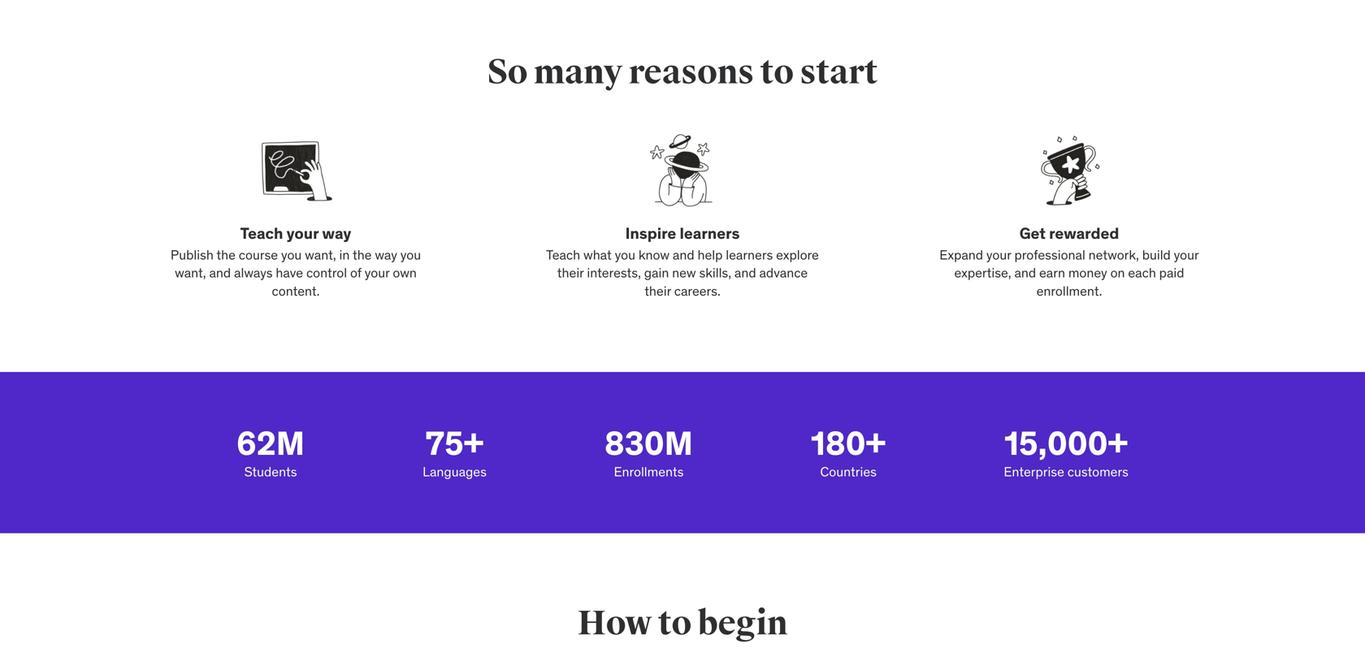 Task type: locate. For each thing, give the bounding box(es) containing it.
and
[[673, 247, 695, 263], [209, 265, 231, 281], [735, 265, 757, 281], [1015, 265, 1037, 281]]

1 horizontal spatial you
[[401, 247, 421, 263]]

learners
[[680, 224, 740, 243], [726, 247, 773, 263]]

1 horizontal spatial to
[[761, 51, 794, 93]]

inspire learners teach what you know and help learners explore their interests, gain new skills, and advance their careers.
[[546, 224, 819, 300]]

1 horizontal spatial teach
[[546, 247, 581, 263]]

build
[[1143, 247, 1171, 263]]

many
[[534, 51, 623, 93]]

to left the start
[[761, 51, 794, 93]]

0 horizontal spatial to
[[658, 603, 692, 645]]

you
[[281, 247, 302, 263], [401, 247, 421, 263], [615, 247, 636, 263]]

teach
[[240, 224, 283, 243], [546, 247, 581, 263]]

each
[[1129, 265, 1157, 281]]

and left always
[[209, 265, 231, 281]]

and inside "teach your way publish the course you want, in the way you want, and always have control of your own content."
[[209, 265, 231, 281]]

to right how
[[658, 603, 692, 645]]

0 horizontal spatial want,
[[175, 265, 206, 281]]

1 vertical spatial want,
[[175, 265, 206, 281]]

have
[[276, 265, 303, 281]]

3 you from the left
[[615, 247, 636, 263]]

want,
[[305, 247, 336, 263], [175, 265, 206, 281]]

the right in
[[353, 247, 372, 263]]

15,000+
[[1005, 423, 1129, 464]]

1 horizontal spatial way
[[375, 247, 397, 263]]

customers
[[1068, 464, 1129, 480]]

62m students
[[237, 423, 305, 480]]

your up paid
[[1174, 247, 1200, 263]]

expertise,
[[955, 265, 1012, 281]]

0 horizontal spatial the
[[217, 247, 236, 263]]

to
[[761, 51, 794, 93], [658, 603, 692, 645]]

learners up help at the right top of the page
[[680, 224, 740, 243]]

teach inside inspire learners teach what you know and help learners explore their interests, gain new skills, and advance their careers.
[[546, 247, 581, 263]]

1 you from the left
[[281, 247, 302, 263]]

way up own
[[375, 247, 397, 263]]

0 horizontal spatial teach
[[240, 224, 283, 243]]

explore
[[777, 247, 819, 263]]

0 vertical spatial to
[[761, 51, 794, 93]]

1 horizontal spatial the
[[353, 247, 372, 263]]

830m
[[605, 423, 693, 464]]

0 vertical spatial teach
[[240, 224, 283, 243]]

paid
[[1160, 265, 1185, 281]]

way
[[322, 224, 351, 243], [375, 247, 397, 263]]

always
[[234, 265, 273, 281]]

countries
[[821, 464, 877, 480]]

0 vertical spatial want,
[[305, 247, 336, 263]]

1 vertical spatial teach
[[546, 247, 581, 263]]

you up interests,
[[615, 247, 636, 263]]

and up new
[[673, 247, 695, 263]]

and inside get rewarded expand your professional network, build your expertise, and earn money on each paid enrollment.
[[1015, 265, 1037, 281]]

course
[[239, 247, 278, 263]]

on
[[1111, 265, 1126, 281]]

180+
[[811, 423, 886, 464]]

1 horizontal spatial their
[[645, 283, 671, 300]]

75+ languages
[[423, 423, 487, 480]]

and right skills,
[[735, 265, 757, 281]]

you up have
[[281, 247, 302, 263]]

want, down publish
[[175, 265, 206, 281]]

your right of
[[365, 265, 390, 281]]

money
[[1069, 265, 1108, 281]]

teach left what
[[546, 247, 581, 263]]

the left course
[[217, 247, 236, 263]]

professional
[[1015, 247, 1086, 263]]

teach up course
[[240, 224, 283, 243]]

gain
[[644, 265, 669, 281]]

languages
[[423, 464, 487, 480]]

their down what
[[558, 265, 584, 281]]

in
[[339, 247, 350, 263]]

and left earn
[[1015, 265, 1037, 281]]

way up in
[[322, 224, 351, 243]]

2 horizontal spatial you
[[615, 247, 636, 263]]

0 vertical spatial way
[[322, 224, 351, 243]]

15,000+ enterprise customers
[[1004, 423, 1129, 480]]

1 vertical spatial to
[[658, 603, 692, 645]]

their
[[558, 265, 584, 281], [645, 283, 671, 300]]

want, up the control
[[305, 247, 336, 263]]

0 horizontal spatial you
[[281, 247, 302, 263]]

their down gain
[[645, 283, 671, 300]]

0 vertical spatial their
[[558, 265, 584, 281]]

advance
[[760, 265, 808, 281]]

0 horizontal spatial their
[[558, 265, 584, 281]]

enrollments
[[614, 464, 684, 480]]

you up own
[[401, 247, 421, 263]]

75+
[[426, 423, 484, 464]]

students
[[244, 464, 297, 480]]

enterprise
[[1004, 464, 1065, 480]]

the
[[217, 247, 236, 263], [353, 247, 372, 263]]

publish
[[171, 247, 214, 263]]

help
[[698, 247, 723, 263]]

learners up skills,
[[726, 247, 773, 263]]

your
[[287, 224, 319, 243], [987, 247, 1012, 263], [1174, 247, 1200, 263], [365, 265, 390, 281]]

begin
[[698, 603, 788, 645]]

your up have
[[287, 224, 319, 243]]

1 vertical spatial way
[[375, 247, 397, 263]]



Task type: describe. For each thing, give the bounding box(es) containing it.
your up the expertise,
[[987, 247, 1012, 263]]

1 the from the left
[[217, 247, 236, 263]]

830m enrollments
[[605, 423, 693, 480]]

inspire
[[626, 224, 677, 243]]

interests,
[[587, 265, 641, 281]]

earn
[[1040, 265, 1066, 281]]

teach inside "teach your way publish the course you want, in the way you want, and always have control of your own content."
[[240, 224, 283, 243]]

network,
[[1089, 247, 1140, 263]]

0 vertical spatial learners
[[680, 224, 740, 243]]

start
[[800, 51, 878, 93]]

how
[[578, 603, 652, 645]]

what
[[584, 247, 612, 263]]

you inside inspire learners teach what you know and help learners explore their interests, gain new skills, and advance their careers.
[[615, 247, 636, 263]]

rewarded
[[1050, 224, 1120, 243]]

0 horizontal spatial way
[[322, 224, 351, 243]]

2 the from the left
[[353, 247, 372, 263]]

new
[[672, 265, 696, 281]]

get
[[1020, 224, 1046, 243]]

content.
[[272, 283, 320, 300]]

get rewarded expand your professional network, build your expertise, and earn money on each paid enrollment.
[[940, 224, 1200, 300]]

2 you from the left
[[401, 247, 421, 263]]

1 horizontal spatial want,
[[305, 247, 336, 263]]

know
[[639, 247, 670, 263]]

62m
[[237, 423, 305, 464]]

of
[[350, 265, 362, 281]]

teach your way publish the course you want, in the way you want, and always have control of your own content.
[[171, 224, 421, 300]]

so
[[488, 51, 528, 93]]

how to begin
[[578, 603, 788, 645]]

enrollment.
[[1037, 283, 1103, 300]]

expand
[[940, 247, 984, 263]]

so many reasons to start
[[488, 51, 878, 93]]

control
[[306, 265, 347, 281]]

reasons
[[629, 51, 754, 93]]

1 vertical spatial learners
[[726, 247, 773, 263]]

1 vertical spatial their
[[645, 283, 671, 300]]

careers.
[[675, 283, 721, 300]]

180+ countries
[[811, 423, 886, 480]]

skills,
[[700, 265, 732, 281]]

own
[[393, 265, 417, 281]]



Task type: vqa. For each thing, say whether or not it's contained in the screenshot.
'Business'
no



